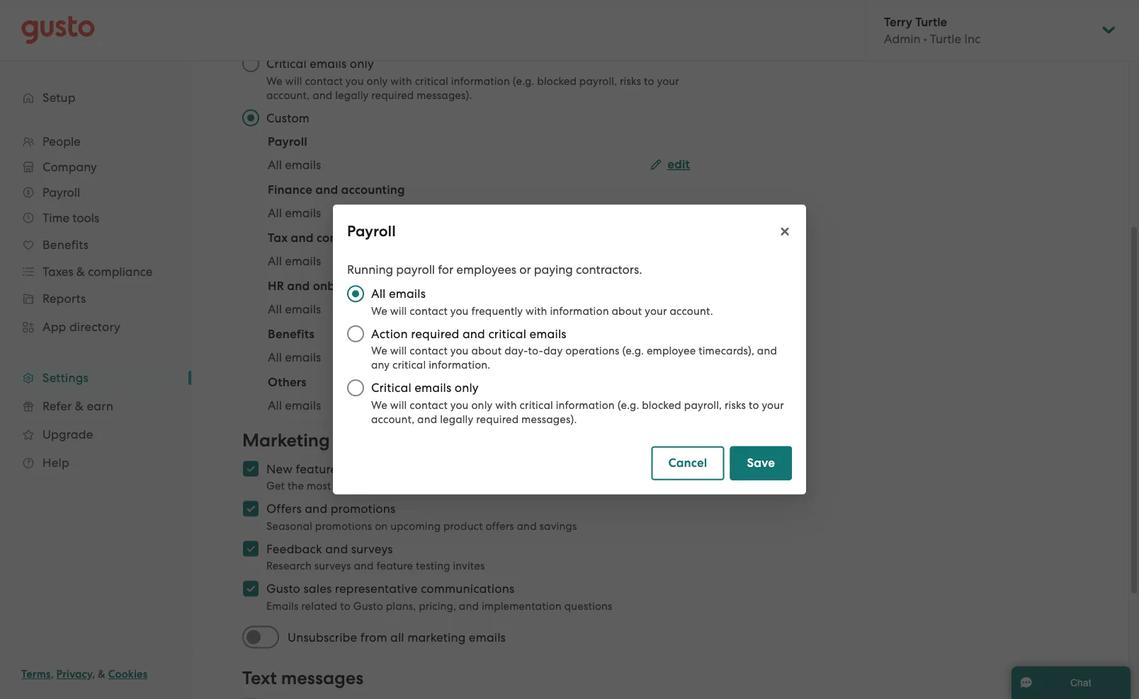 Task type: locate. For each thing, give the bounding box(es) containing it.
,
[[51, 669, 54, 682], [92, 669, 95, 682]]

we will contact you only with critical information (e.g. blocked payroll, risks to your account, and legally required messages).
[[266, 75, 679, 102], [371, 399, 784, 426]]

all emails for payroll
[[268, 158, 321, 172]]

only
[[350, 57, 374, 71], [367, 75, 388, 87], [455, 381, 479, 396], [471, 399, 493, 412]]

all for benefits
[[268, 351, 282, 365]]

0 vertical spatial messages).
[[417, 89, 472, 102]]

all emails for benefits
[[268, 351, 321, 365]]

1 vertical spatial product
[[443, 521, 483, 533]]

gusto,
[[366, 481, 399, 493]]

0 vertical spatial risks
[[620, 75, 641, 87]]

you
[[346, 75, 364, 87], [450, 305, 469, 318], [450, 345, 469, 358], [450, 399, 469, 412]]

None checkbox
[[235, 692, 266, 700]]

critical emails only radio inside payroll dialog
[[340, 373, 371, 404]]

edit for benefits
[[668, 350, 690, 365]]

we for all emails radio at the top left of the page
[[371, 305, 387, 318]]

New features and updates checkbox
[[235, 454, 266, 485]]

payroll,
[[579, 75, 617, 87], [684, 399, 722, 412]]

1 horizontal spatial with
[[495, 399, 517, 412]]

0 horizontal spatial critical
[[266, 57, 307, 71]]

we will contact you only with critical information (e.g. blocked payroll, risks to your account, and legally required messages). inside payroll dialog
[[371, 399, 784, 426]]

accounting
[[341, 183, 405, 198]]

seasonal
[[266, 521, 312, 533]]

0 horizontal spatial account,
[[266, 89, 310, 102]]

2 vertical spatial required
[[476, 414, 519, 426]]

0 vertical spatial with
[[391, 75, 412, 87]]

offers and promotions
[[266, 503, 396, 517]]

1 vertical spatial critical
[[371, 381, 411, 396]]

promotions down of on the bottom left of page
[[331, 503, 396, 517]]

all inside payroll dialog
[[371, 287, 386, 301]]

0 vertical spatial (e.g.
[[513, 75, 535, 87]]

1 horizontal spatial risks
[[725, 399, 746, 412]]

emails related to gusto plans, pricing, and implementation questions
[[266, 601, 613, 613]]

communications
[[421, 583, 515, 597]]

2 , from the left
[[92, 669, 95, 682]]

critical emails only inside payroll dialog
[[371, 381, 479, 396]]

1 vertical spatial payroll
[[347, 223, 396, 241]]

0 horizontal spatial with
[[391, 75, 412, 87]]

payroll
[[268, 135, 307, 149], [347, 223, 396, 241]]

will for action required and critical emails option
[[390, 345, 407, 358]]

edit
[[668, 158, 690, 172], [668, 206, 690, 220], [668, 302, 690, 317], [668, 350, 690, 365], [668, 399, 690, 413]]

critical emails only for the top critical emails only radio
[[266, 57, 374, 71]]

critical down any
[[371, 381, 411, 396]]

all down hr
[[268, 303, 282, 317]]

1 vertical spatial critical emails only radio
[[340, 373, 371, 404]]

all for finance and accounting
[[268, 206, 282, 220]]

0 vertical spatial about
[[612, 305, 642, 318]]

5 edit button from the top
[[651, 397, 690, 414]]

1 vertical spatial legally
[[440, 414, 474, 426]]

risks for the top critical emails only radio
[[620, 75, 641, 87]]

0 vertical spatial legally
[[335, 89, 369, 102]]

1 horizontal spatial critical
[[371, 381, 411, 396]]

risks inside payroll dialog
[[725, 399, 746, 412]]

1 horizontal spatial about
[[612, 305, 642, 318]]

feedback and surveys
[[266, 543, 393, 557]]

contact up custom
[[305, 75, 343, 87]]

3 edit button from the top
[[651, 301, 690, 318]]

2 vertical spatial (e.g.
[[618, 399, 639, 412]]

0 vertical spatial blocked
[[537, 75, 577, 87]]

about down the action required and critical emails
[[471, 345, 502, 358]]

terms , privacy , & cookies
[[21, 669, 148, 682]]

legally for critical emails only radio in payroll dialog
[[440, 414, 474, 426]]

upcoming left events
[[602, 481, 652, 493]]

1 horizontal spatial critical emails only radio
[[340, 373, 371, 404]]

privacy
[[56, 669, 92, 682]]

surveys down feedback and surveys
[[314, 561, 351, 573]]

0 horizontal spatial legally
[[335, 89, 369, 102]]

all for others
[[268, 399, 282, 413]]

0 vertical spatial upcoming
[[602, 481, 652, 493]]

marketing
[[242, 430, 330, 452]]

information for critical emails only radio in payroll dialog
[[556, 399, 615, 412]]

all
[[390, 631, 404, 645]]

4 edit button from the top
[[651, 349, 690, 366]]

surveys
[[351, 543, 393, 557], [314, 561, 351, 573]]

will down action
[[390, 345, 407, 358]]

to
[[644, 75, 654, 87], [749, 399, 759, 412], [340, 601, 351, 613]]

2 edit from the top
[[668, 206, 690, 220]]

all emails down others
[[268, 399, 321, 413]]

critical inside payroll dialog
[[371, 381, 411, 396]]

2 vertical spatial with
[[495, 399, 517, 412]]

will for critical emails only radio in payroll dialog
[[390, 399, 407, 412]]

will
[[285, 75, 302, 87], [390, 305, 407, 318], [390, 345, 407, 358], [390, 399, 407, 412]]

0 vertical spatial payroll,
[[579, 75, 617, 87]]

upcoming
[[602, 481, 652, 493], [391, 521, 441, 533]]

you for all emails radio at the top left of the page
[[450, 305, 469, 318]]

0 horizontal spatial gusto
[[266, 583, 300, 597]]

1 horizontal spatial legally
[[440, 414, 474, 426]]

all down benefits at the left top of page
[[268, 351, 282, 365]]

1 horizontal spatial ,
[[92, 669, 95, 682]]

research
[[266, 561, 312, 573]]

including
[[402, 481, 448, 493]]

will up custom
[[285, 75, 302, 87]]

2 vertical spatial your
[[762, 399, 784, 412]]

1 horizontal spatial to
[[644, 75, 654, 87]]

0 horizontal spatial upcoming
[[391, 521, 441, 533]]

will inside we will contact you about day-to-day operations (e.g. employee timecards), and any critical information.
[[390, 345, 407, 358]]

we up action
[[371, 305, 387, 318]]

cookies
[[108, 669, 148, 682]]

1 horizontal spatial messages).
[[521, 414, 577, 426]]

0 horizontal spatial critical emails only radio
[[235, 49, 266, 80]]

emails
[[310, 57, 347, 71], [285, 158, 321, 172], [285, 206, 321, 220], [285, 254, 321, 269], [389, 287, 426, 301], [285, 303, 321, 317], [530, 327, 567, 341], [285, 351, 321, 365], [415, 381, 452, 396], [285, 399, 321, 413], [334, 430, 389, 452], [469, 631, 506, 645]]

critical emails only up custom
[[266, 57, 374, 71]]

1 vertical spatial blocked
[[642, 399, 681, 412]]

critical
[[266, 57, 307, 71], [371, 381, 411, 396]]

messages
[[281, 668, 364, 690]]

0 vertical spatial information
[[451, 75, 510, 87]]

0 vertical spatial payroll
[[268, 135, 307, 149]]

messages). for the top critical emails only radio
[[417, 89, 472, 102]]

edit for hr and onboarding
[[668, 302, 690, 317]]

0 vertical spatial product
[[450, 481, 490, 493]]

updates
[[372, 463, 419, 477]]

0 horizontal spatial to
[[340, 601, 351, 613]]

payroll dialog
[[333, 205, 806, 495]]

Critical emails only radio
[[235, 49, 266, 80], [340, 373, 371, 404]]

&
[[98, 669, 106, 682]]

1 horizontal spatial payroll,
[[684, 399, 722, 412]]

account.
[[670, 305, 713, 318]]

critical up custom
[[266, 57, 307, 71]]

blocked for the top critical emails only radio
[[537, 75, 577, 87]]

we
[[266, 75, 283, 87], [371, 305, 387, 318], [371, 345, 387, 358], [371, 399, 387, 412]]

1 vertical spatial to
[[749, 399, 759, 412]]

information
[[451, 75, 510, 87], [550, 305, 609, 318], [556, 399, 615, 412]]

payroll
[[396, 263, 435, 277]]

edit for others
[[668, 399, 690, 413]]

all emails down benefits at the left top of page
[[268, 351, 321, 365]]

4 edit from the top
[[668, 350, 690, 365]]

0 vertical spatial critical emails only
[[266, 57, 374, 71]]

1 vertical spatial with
[[526, 305, 547, 318]]

legally
[[335, 89, 369, 102], [440, 414, 474, 426]]

payroll inside dialog
[[347, 223, 396, 241]]

critical emails only down the information.
[[371, 381, 479, 396]]

messages). for critical emails only radio in payroll dialog
[[521, 414, 577, 426]]

critical emails only for critical emails only radio in payroll dialog
[[371, 381, 479, 396]]

0 vertical spatial critical emails only radio
[[235, 49, 266, 80]]

promotions
[[331, 503, 396, 517], [315, 521, 372, 533]]

1 vertical spatial critical emails only
[[371, 381, 479, 396]]

research surveys and feature testing invites
[[266, 561, 485, 573]]

1 edit button from the top
[[651, 157, 690, 174]]

home image
[[21, 16, 95, 44]]

feature
[[377, 561, 413, 573]]

we up any
[[371, 345, 387, 358]]

all emails down finance
[[268, 206, 321, 220]]

contact down payroll on the left of the page
[[410, 305, 448, 318]]

all emails up benefits at the left top of page
[[268, 303, 321, 317]]

product left the offers
[[443, 521, 483, 533]]

, left privacy link
[[51, 669, 54, 682]]

contact up the information.
[[410, 345, 448, 358]]

0 vertical spatial your
[[657, 75, 679, 87]]

with
[[391, 75, 412, 87], [526, 305, 547, 318], [495, 399, 517, 412]]

0 horizontal spatial messages).
[[417, 89, 472, 102]]

all emails for finance and accounting
[[268, 206, 321, 220]]

we inside we will contact you about day-to-day operations (e.g. employee timecards), and any critical information.
[[371, 345, 387, 358]]

3 edit from the top
[[668, 302, 690, 317]]

1 vertical spatial about
[[471, 345, 502, 358]]

0 vertical spatial critical
[[266, 57, 307, 71]]

edit button for finance and accounting
[[651, 205, 690, 222]]

with for we will contact you about day-to-day operations (e.g. employee timecards), and any critical information.
[[526, 305, 547, 318]]

critical emails only radio up custom 'radio'
[[235, 49, 266, 80]]

blocked inside payroll dialog
[[642, 399, 681, 412]]

0 horizontal spatial payroll
[[268, 135, 307, 149]]

employees
[[456, 263, 517, 277]]

0 horizontal spatial ,
[[51, 669, 54, 682]]

edit for payroll
[[668, 158, 690, 172]]

1 vertical spatial payroll,
[[684, 399, 722, 412]]

your
[[657, 75, 679, 87], [645, 305, 667, 318], [762, 399, 784, 412]]

will for the top critical emails only radio
[[285, 75, 302, 87]]

we down any
[[371, 399, 387, 412]]

1 vertical spatial we will contact you only with critical information (e.g. blocked payroll, risks to your account, and legally required messages).
[[371, 399, 784, 426]]

gusto
[[266, 583, 300, 597], [353, 601, 383, 613]]

all emails
[[268, 158, 321, 172], [268, 206, 321, 220], [268, 254, 321, 269], [371, 287, 426, 301], [268, 303, 321, 317], [268, 351, 321, 365], [268, 399, 321, 413]]

gusto up emails
[[266, 583, 300, 597]]

0 vertical spatial we will contact you only with critical information (e.g. blocked payroll, risks to your account, and legally required messages).
[[266, 75, 679, 102]]

you inside we will contact you about day-to-day operations (e.g. employee timecards), and any critical information.
[[450, 345, 469, 358]]

edit button
[[651, 157, 690, 174], [651, 205, 690, 222], [651, 301, 690, 318], [651, 349, 690, 366], [651, 397, 690, 414]]

Gusto sales representative communications checkbox
[[235, 574, 266, 605]]

marketing
[[407, 631, 466, 645]]

most
[[307, 481, 331, 493]]

your for the top critical emails only radio
[[657, 75, 679, 87]]

to inside payroll dialog
[[749, 399, 759, 412]]

will up action
[[390, 305, 407, 318]]

running payroll for employees or paying contractors.
[[347, 263, 642, 277]]

0 horizontal spatial about
[[471, 345, 502, 358]]

(e.g.
[[513, 75, 535, 87], [622, 345, 644, 358], [618, 399, 639, 412]]

representative
[[335, 583, 418, 597]]

messages). inside payroll dialog
[[521, 414, 577, 426]]

1 horizontal spatial account,
[[371, 414, 415, 426]]

0 horizontal spatial payroll,
[[579, 75, 617, 87]]

plans,
[[386, 601, 416, 613]]

0 vertical spatial account,
[[266, 89, 310, 102]]

finance and accounting
[[268, 183, 405, 198]]

all up tax
[[268, 206, 282, 220]]

all down "running"
[[371, 287, 386, 301]]

0 vertical spatial to
[[644, 75, 654, 87]]

2 vertical spatial information
[[556, 399, 615, 412]]

contact down the information.
[[410, 399, 448, 412]]

account, up custom
[[266, 89, 310, 102]]

contact inside we will contact you about day-to-day operations (e.g. employee timecards), and any critical information.
[[410, 345, 448, 358]]

surveys up "research surveys and feature testing invites"
[[351, 543, 393, 557]]

all emails down tax
[[268, 254, 321, 269]]

critical emails only radio down any
[[340, 373, 371, 404]]

all emails for others
[[268, 399, 321, 413]]

payroll down custom
[[268, 135, 307, 149]]

chat button
[[1012, 667, 1131, 700]]

will up updates
[[390, 399, 407, 412]]

1 horizontal spatial gusto
[[353, 601, 383, 613]]

, left &
[[92, 669, 95, 682]]

we up custom
[[266, 75, 283, 87]]

new features and updates
[[266, 463, 419, 477]]

required
[[371, 89, 414, 102], [411, 327, 459, 341], [476, 414, 519, 426]]

information for the top critical emails only radio
[[451, 75, 510, 87]]

tax and compliance
[[268, 231, 383, 246]]

about down contractors.
[[612, 305, 642, 318]]

all emails up finance
[[268, 158, 321, 172]]

all for hr and onboarding
[[268, 303, 282, 317]]

all emails down payroll on the left of the page
[[371, 287, 426, 301]]

2 horizontal spatial to
[[749, 399, 759, 412]]

new
[[266, 463, 293, 477]]

5 edit from the top
[[668, 399, 690, 413]]

cancel button
[[651, 447, 724, 481]]

2 horizontal spatial with
[[526, 305, 547, 318]]

all
[[268, 158, 282, 172], [268, 206, 282, 220], [268, 254, 282, 269], [371, 287, 386, 301], [268, 303, 282, 317], [268, 351, 282, 365], [268, 399, 282, 413]]

all emails inside payroll dialog
[[371, 287, 426, 301]]

legally inside payroll dialog
[[440, 414, 474, 426]]

2 edit button from the top
[[651, 205, 690, 222]]

1 edit from the top
[[668, 158, 690, 172]]

0 vertical spatial required
[[371, 89, 414, 102]]

emails
[[266, 601, 299, 613]]

product right including
[[450, 481, 490, 493]]

you for action required and critical emails option
[[450, 345, 469, 358]]

promotions down offers and promotions
[[315, 521, 372, 533]]

cancel
[[668, 456, 707, 471]]

2 vertical spatial to
[[340, 601, 351, 613]]

payroll up "running"
[[347, 223, 396, 241]]

product
[[450, 481, 490, 493], [443, 521, 483, 533]]

payroll, inside payroll dialog
[[684, 399, 722, 412]]

legally for the top critical emails only radio
[[335, 89, 369, 102]]

upcoming right on
[[391, 521, 441, 533]]

1 vertical spatial risks
[[725, 399, 746, 412]]

all down others
[[268, 399, 282, 413]]

1 vertical spatial (e.g.
[[622, 345, 644, 358]]

1 vertical spatial messages).
[[521, 414, 577, 426]]

0 horizontal spatial risks
[[620, 75, 641, 87]]

1 horizontal spatial payroll
[[347, 223, 396, 241]]

we will contact you only with critical information (e.g. blocked payroll, risks to your account, and legally required messages). for critical emails only radio in payroll dialog
[[371, 399, 784, 426]]

gusto down representative
[[353, 601, 383, 613]]

1 horizontal spatial blocked
[[642, 399, 681, 412]]

(e.g. for the top critical emails only radio
[[513, 75, 535, 87]]

account, up updates
[[371, 414, 415, 426]]

all up finance
[[268, 158, 282, 172]]

1 vertical spatial account,
[[371, 414, 415, 426]]

with for custom
[[391, 75, 412, 87]]

blocked
[[537, 75, 577, 87], [642, 399, 681, 412]]

0 horizontal spatial blocked
[[537, 75, 577, 87]]

testing
[[416, 561, 450, 573]]



Task type: describe. For each thing, give the bounding box(es) containing it.
critical for the top critical emails only radio
[[266, 57, 307, 71]]

get the most out of gusto, including product announcements, and upcoming events
[[266, 481, 687, 493]]

on
[[375, 521, 388, 533]]

announcements,
[[493, 481, 576, 493]]

hr and onboarding
[[268, 279, 381, 294]]

benefits
[[268, 328, 314, 342]]

1 horizontal spatial upcoming
[[602, 481, 652, 493]]

timecards),
[[699, 345, 754, 358]]

offers
[[266, 503, 302, 517]]

seasonal promotions on upcoming product offers and savings
[[266, 521, 577, 533]]

operations
[[565, 345, 620, 358]]

and inside we will contact you about day-to-day operations (e.g. employee timecards), and any critical information.
[[757, 345, 777, 358]]

implementation
[[482, 601, 562, 613]]

get
[[266, 481, 285, 493]]

edit button for benefits
[[651, 349, 690, 366]]

employee
[[647, 345, 696, 358]]

gusto sales representative communications
[[266, 583, 515, 597]]

account, inside payroll dialog
[[371, 414, 415, 426]]

questions
[[564, 601, 613, 613]]

we will contact you frequently with information about your account.
[[371, 305, 713, 318]]

critical inside we will contact you about day-to-day operations (e.g. employee timecards), and any critical information.
[[393, 359, 426, 372]]

tax
[[268, 231, 288, 246]]

text
[[242, 668, 277, 690]]

0 vertical spatial gusto
[[266, 583, 300, 597]]

1 vertical spatial surveys
[[314, 561, 351, 573]]

paying
[[534, 263, 573, 277]]

the
[[288, 481, 304, 493]]

day
[[544, 345, 563, 358]]

Unsubscribe from all marketing emails checkbox
[[242, 623, 288, 654]]

required for critical emails only radio in payroll dialog
[[476, 414, 519, 426]]

0 vertical spatial promotions
[[331, 503, 396, 517]]

save button
[[730, 447, 792, 481]]

of
[[353, 481, 364, 493]]

we for action required and critical emails option
[[371, 345, 387, 358]]

text messages
[[242, 668, 364, 690]]

1 vertical spatial promotions
[[315, 521, 372, 533]]

for
[[438, 263, 454, 277]]

critical for critical emails only radio in payroll dialog
[[371, 381, 411, 396]]

action required and critical emails
[[371, 327, 567, 341]]

to-
[[528, 345, 544, 358]]

about inside we will contact you about day-to-day operations (e.g. employee timecards), and any critical information.
[[471, 345, 502, 358]]

Action required and critical emails radio
[[340, 319, 371, 350]]

privacy link
[[56, 669, 92, 682]]

(e.g. for critical emails only radio in payroll dialog
[[618, 399, 639, 412]]

save
[[747, 456, 775, 471]]

Custom radio
[[235, 103, 266, 134]]

finance
[[268, 183, 312, 198]]

sales
[[303, 583, 332, 597]]

Feedback and surveys checkbox
[[235, 534, 266, 565]]

we will contact you about day-to-day operations (e.g. employee timecards), and any critical information.
[[371, 345, 777, 372]]

or
[[519, 263, 531, 277]]

you for the top critical emails only radio
[[346, 75, 364, 87]]

1 , from the left
[[51, 669, 54, 682]]

running
[[347, 263, 393, 277]]

1 vertical spatial upcoming
[[391, 521, 441, 533]]

to for critical emails only radio in payroll dialog
[[749, 399, 759, 412]]

related
[[301, 601, 338, 613]]

all emails for hr and onboarding
[[268, 303, 321, 317]]

action
[[371, 327, 408, 341]]

Offers and promotions checkbox
[[235, 494, 266, 525]]

pricing,
[[419, 601, 456, 613]]

feedback
[[266, 543, 322, 557]]

account menu element
[[866, 0, 1118, 60]]

your for critical emails only radio in payroll dialog
[[762, 399, 784, 412]]

others
[[268, 376, 307, 390]]

1 vertical spatial information
[[550, 305, 609, 318]]

you for critical emails only radio in payroll dialog
[[450, 399, 469, 412]]

1 vertical spatial required
[[411, 327, 459, 341]]

marketing emails
[[242, 430, 389, 452]]

edit button for payroll
[[651, 157, 690, 174]]

we will contact you only with critical information (e.g. blocked payroll, risks to your account, and legally required messages). for the top critical emails only radio
[[266, 75, 679, 102]]

chat
[[1070, 678, 1091, 689]]

onboarding
[[313, 279, 381, 294]]

we for the top critical emails only radio
[[266, 75, 283, 87]]

all for payroll
[[268, 158, 282, 172]]

blocked for critical emails only radio in payroll dialog
[[642, 399, 681, 412]]

to for the top critical emails only radio
[[644, 75, 654, 87]]

required for the top critical emails only radio
[[371, 89, 414, 102]]

any
[[371, 359, 390, 372]]

we for critical emails only radio in payroll dialog
[[371, 399, 387, 412]]

events
[[655, 481, 687, 493]]

hr
[[268, 279, 284, 294]]

all down tax
[[268, 254, 282, 269]]

cookies button
[[108, 667, 148, 684]]

offers
[[486, 521, 514, 533]]

features
[[296, 463, 343, 477]]

edit button for others
[[651, 397, 690, 414]]

frequently
[[471, 305, 523, 318]]

All emails radio
[[340, 279, 371, 310]]

(e.g. inside we will contact you about day-to-day operations (e.g. employee timecards), and any critical information.
[[622, 345, 644, 358]]

unsubscribe from all marketing emails
[[288, 631, 506, 645]]

contractors.
[[576, 263, 642, 277]]

savings
[[540, 521, 577, 533]]

1 vertical spatial your
[[645, 305, 667, 318]]

from
[[360, 631, 387, 645]]

out
[[334, 481, 351, 493]]

edit button for hr and onboarding
[[651, 301, 690, 318]]

0 vertical spatial surveys
[[351, 543, 393, 557]]

risks for critical emails only radio in payroll dialog
[[725, 399, 746, 412]]

custom
[[266, 111, 310, 125]]

compliance
[[317, 231, 383, 246]]

unsubscribe
[[288, 631, 357, 645]]

terms link
[[21, 669, 51, 682]]

information.
[[429, 359, 490, 372]]

day-
[[505, 345, 528, 358]]

1 vertical spatial gusto
[[353, 601, 383, 613]]

terms
[[21, 669, 51, 682]]

will for all emails radio at the top left of the page
[[390, 305, 407, 318]]

invites
[[453, 561, 485, 573]]



Task type: vqa. For each thing, say whether or not it's contained in the screenshot.
information
yes



